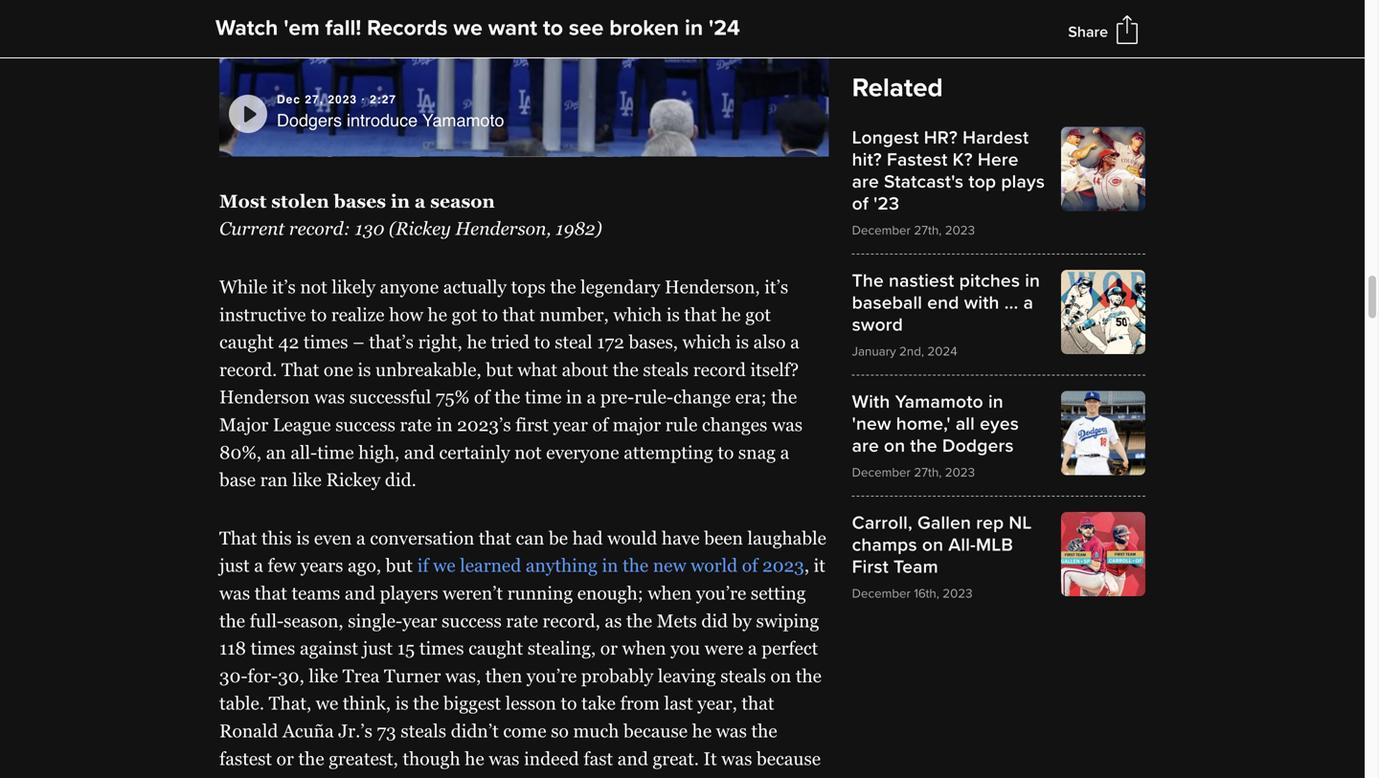 Task type: vqa. For each thing, say whether or not it's contained in the screenshot.
bottom "We"
yes



Task type: describe. For each thing, give the bounding box(es) containing it.
rule-
[[634, 387, 674, 408]]

that right year,
[[742, 694, 775, 714]]

also
[[754, 332, 786, 353]]

30-
[[219, 666, 248, 687]]

learned
[[460, 556, 521, 576]]

running
[[508, 583, 573, 604]]

first
[[516, 415, 549, 435]]

was up snag
[[772, 415, 803, 435]]

in inside with yamamoto in 'new home,' all eyes are on the dodgers december 27th, 2023
[[989, 391, 1004, 413]]

leaving
[[658, 666, 716, 687]]

anyone
[[380, 277, 439, 297]]

if we learned anything in the new world of 2023 link
[[417, 556, 805, 576]]

rate inside the , it was that teams and players weren't running enough; when you're setting the full-season, single-year success rate record, as the mets did by swiping 118 times against just 15 times caught stealing, or when you were a perfect 30-for-30, like trea turner was, then you're probably leaving steals on the table. that, we think, is the biggest lesson to take from last year, that ronald acuña jr.'s 73 steals didn't come so much because he was the fastest or the greatest, though he was indeed fast and great. it was because he was simply willing to do it, just like rickey. other players and te
[[506, 611, 538, 632]]

to left the see in the left top of the page
[[543, 15, 563, 42]]

a left few
[[254, 556, 263, 576]]

on inside the , it was that teams and players weren't running enough; when you're setting the full-season, single-year success rate record, as the mets did by swiping 118 times against just 15 times caught stealing, or when you were a perfect 30-for-30, like trea turner was, then you're probably leaving steals on the table. that, we think, is the biggest lesson to take from last year, that ronald acuña jr.'s 73 steals didn't come so much because he was the fastest or the greatest, though he was indeed fast and great. it was because he was simply willing to do it, just like rickey. other players and te
[[771, 666, 792, 687]]

2024
[[928, 344, 958, 360]]

27th, inside longest hr? hardest hit? fastest k? here are statcast's top plays of '23 december 27th, 2023
[[914, 223, 942, 239]]

a right snag
[[780, 442, 790, 463]]

on inside carroll, gallen rep nl champs on all-mlb first team december 16th, 2023
[[922, 535, 944, 557]]

was down year,
[[716, 721, 747, 742]]

caught inside while it's not likely anyone actually tops the legendary henderson, it's instructive to realize how he got to that number, which is that he got caught 42 times – that's right, he tried to steal 172 bases, which is also a record. that one is unbreakable, but what about the steals record itself? henderson was successful 75% of the time in a pre-rule-change era; the major league success rate in 2023's first year of major rule changes was 80%, an all-time high, and certainly not everyone attempting to snag a base ran like rickey did.
[[219, 332, 274, 353]]

1 horizontal spatial which
[[683, 332, 731, 353]]

0 vertical spatial we
[[454, 15, 483, 42]]

2023 inside longest hr? hardest hit? fastest k? here are statcast's top plays of '23 december 27th, 2023
[[945, 223, 975, 239]]

'new
[[852, 413, 892, 435]]

everyone
[[546, 442, 619, 463]]

the nastiest pitches in baseball end with ... a sword element
[[852, 270, 1146, 360]]

longest hr? hardest hit? fastest k? here are statcast's top plays of '23 december 27th, 2023
[[852, 127, 1045, 239]]

nl
[[1009, 513, 1032, 535]]

in down about
[[566, 387, 582, 408]]

hr?
[[924, 127, 958, 149]]

records
[[367, 15, 448, 42]]

of up 2023's
[[474, 387, 490, 408]]

attempting
[[624, 442, 713, 463]]

rate inside while it's not likely anyone actually tops the legendary henderson, it's instructive to realize how he got to that number, which is that he got caught 42 times – that's right, he tried to steal 172 bases, which is also a record. that one is unbreakable, but what about the steals record itself? henderson was successful 75% of the time in a pre-rule-change era; the major league success rate in 2023's first year of major rule changes was 80%, an all-time high, and certainly not everyone attempting to snag a base ran like rickey did.
[[400, 415, 432, 435]]

mlb media player group
[[219, 0, 829, 157]]

a inside the , it was that teams and players weren't running enough; when you're setting the full-season, single-year success rate record, as the mets did by swiping 118 times against just 15 times caught stealing, or when you were a perfect 30-for-30, like trea turner was, then you're probably leaving steals on the table. that, we think, is the biggest lesson to take from last year, that ronald acuña jr.'s 73 steals didn't come so much because he was the fastest or the greatest, though he was indeed fast and great. it was because he was simply willing to do it, just like rickey. other players and te
[[748, 639, 757, 659]]

we inside the , it was that teams and players weren't running enough; when you're setting the full-season, single-year success rate record, as the mets did by swiping 118 times against just 15 times caught stealing, or when you were a perfect 30-for-30, like trea turner was, then you're probably leaving steals on the table. that, we think, is the biggest lesson to take from last year, that ronald acuña jr.'s 73 steals didn't come so much because he was the fastest or the greatest, though he was indeed fast and great. it was because he was simply willing to do it, just like rickey. other players and te
[[316, 694, 338, 714]]

legendary
[[581, 277, 660, 297]]

that up tried
[[503, 304, 535, 325]]

he down didn't
[[465, 749, 485, 770]]

2 it's from the left
[[765, 277, 789, 297]]

118
[[219, 639, 246, 659]]

a left pre-
[[587, 387, 596, 408]]

that up full-
[[255, 583, 287, 604]]

first
[[852, 557, 889, 579]]

to left do
[[397, 777, 413, 779]]

greatest,
[[329, 749, 398, 770]]

change
[[674, 387, 731, 408]]

home,'
[[896, 413, 951, 435]]

were
[[705, 639, 744, 659]]

1 vertical spatial players
[[648, 777, 706, 779]]

0 horizontal spatial or
[[277, 749, 294, 770]]

carroll, gallen rep nl champs on all-mlb first team december 16th, 2023
[[852, 513, 1032, 602]]

weren't
[[443, 583, 503, 604]]

he up it
[[692, 721, 712, 742]]

27,
[[305, 93, 324, 106]]

as
[[605, 611, 622, 632]]

season,
[[284, 611, 344, 632]]

16th,
[[914, 586, 940, 602]]

hit?
[[852, 149, 882, 171]]

even
[[314, 528, 352, 549]]

a up ago,
[[356, 528, 366, 549]]

season
[[430, 191, 495, 212]]

of inside longest hr? hardest hit? fastest k? here are statcast's top plays of '23 december 27th, 2023
[[852, 193, 869, 215]]

that's
[[369, 332, 414, 353]]

one
[[324, 360, 353, 380]]

by
[[733, 611, 752, 632]]

of right world
[[742, 556, 758, 576]]

successful
[[350, 387, 431, 408]]

but inside that this is even a conversation that can be had would have been laughable just a few years ago, but
[[386, 556, 413, 576]]

caught inside the , it was that teams and players weren't running enough; when you're setting the full-season, single-year success rate record, as the mets did by swiping 118 times against just 15 times caught stealing, or when you were a perfect 30-for-30, like trea turner was, then you're probably leaving steals on the table. that, we think, is the biggest lesson to take from last year, that ronald acuña jr.'s 73 steals didn't come so much because he was the fastest or the greatest, though he was indeed fast and great. it was because he was simply willing to do it, just like rickey. other players and te
[[469, 639, 523, 659]]

was,
[[445, 666, 481, 687]]

did.
[[385, 470, 417, 491]]

stolen
[[271, 191, 329, 212]]

then
[[486, 666, 522, 687]]

laughable
[[748, 528, 827, 549]]

rickey.
[[532, 777, 592, 779]]

actually
[[443, 277, 507, 297]]

champs
[[852, 535, 918, 557]]

ronald
[[219, 721, 278, 742]]

are for 'new
[[852, 435, 879, 457]]

introduce
[[347, 111, 418, 130]]

and up other
[[618, 749, 648, 770]]

dodgers inside with yamamoto in 'new home,' all eyes are on the dodgers december 27th, 2023
[[943, 435, 1014, 457]]

2023's
[[457, 415, 511, 435]]

have
[[662, 528, 700, 549]]

fall!
[[325, 15, 361, 42]]

perfect
[[762, 639, 818, 659]]

he up record
[[722, 304, 741, 325]]

2023 inside carroll, gallen rep nl champs on all-mlb first team december 16th, 2023
[[943, 586, 973, 602]]

conversation
[[370, 528, 475, 549]]

for-
[[248, 666, 278, 687]]

current
[[219, 219, 285, 239]]

in up enough;
[[602, 556, 618, 576]]

in left '24
[[685, 15, 703, 42]]

is left also
[[736, 332, 749, 353]]

2 got from the left
[[746, 304, 771, 325]]

1982)
[[556, 219, 602, 239]]

share
[[1069, 23, 1108, 41]]

plays
[[1001, 171, 1045, 193]]

all-
[[949, 535, 976, 557]]

top
[[969, 171, 997, 193]]

watch 'em fall! records we want to see broken in '24
[[216, 15, 740, 42]]

172
[[597, 332, 624, 353]]

2:27
[[370, 93, 397, 106]]

2 horizontal spatial just
[[464, 777, 494, 779]]

league
[[273, 415, 331, 435]]

and down it
[[711, 777, 741, 779]]

want
[[488, 15, 538, 42]]

'24
[[709, 15, 740, 42]]

record
[[693, 360, 746, 380]]

1 horizontal spatial time
[[525, 387, 562, 408]]

longest hr? hardest hit? fastest k? here are statcast's top plays of '23 element
[[852, 127, 1146, 239]]

success inside the , it was that teams and players weren't running enough; when you're setting the full-season, single-year success rate record, as the mets did by swiping 118 times against just 15 times caught stealing, or when you were a perfect 30-for-30, like trea turner was, then you're probably leaving steals on the table. that, we think, is the biggest lesson to take from last year, that ronald acuña jr.'s 73 steals didn't come so much because he was the fastest or the greatest, though he was indeed fast and great. it was because he was simply willing to do it, just like rickey. other players and te
[[442, 611, 502, 632]]

in inside most stolen bases in a season current record: 130 (rickey henderson, 1982)
[[391, 191, 410, 212]]

that inside that this is even a conversation that can be had would have been laughable just a few years ago, but
[[219, 528, 257, 549]]

record.
[[219, 360, 277, 380]]

tops
[[511, 277, 546, 297]]

other
[[596, 777, 643, 779]]

share button
[[1069, 23, 1108, 41]]

hardest
[[963, 127, 1029, 149]]

most stolen bases in a season current record: 130 (rickey henderson, 1982)
[[219, 191, 602, 239]]

that inside that this is even a conversation that can be had would have been laughable just a few years ago, but
[[479, 528, 512, 549]]

was down come
[[489, 749, 520, 770]]

fastest
[[219, 749, 272, 770]]

henderson, inside most stolen bases in a season current record: 130 (rickey henderson, 1982)
[[456, 219, 551, 239]]

how
[[389, 304, 423, 325]]

carroll, gallen rep nl champs on all-mlb first team element
[[852, 513, 1146, 602]]

2023 inside with yamamoto in 'new home,' all eyes are on the dodgers december 27th, 2023
[[945, 465, 975, 481]]

yamamoto inside with yamamoto in 'new home,' all eyes are on the dodgers december 27th, 2023
[[895, 391, 984, 413]]

the nastiest pitches in baseball end with ... a sword january 2nd, 2024
[[852, 270, 1041, 360]]

with yamamoto in 'new home,' all eyes are on the dodgers element
[[852, 391, 1146, 481]]

1 vertical spatial not
[[515, 442, 542, 463]]

and down ago,
[[345, 583, 376, 604]]

0 horizontal spatial you're
[[527, 666, 577, 687]]

december inside longest hr? hardest hit? fastest k? here are statcast's top plays of '23 december 27th, 2023
[[852, 223, 911, 239]]

december inside carroll, gallen rep nl champs on all-mlb first team december 16th, 2023
[[852, 586, 911, 602]]

single-
[[348, 611, 403, 632]]

december inside with yamamoto in 'new home,' all eyes are on the dodgers december 27th, 2023
[[852, 465, 911, 481]]

0 vertical spatial or
[[600, 639, 618, 659]]

2023 down the laughable
[[763, 556, 805, 576]]

are for hit?
[[852, 171, 879, 193]]

related
[[852, 72, 943, 104]]

you
[[671, 639, 700, 659]]

to down changes
[[718, 442, 734, 463]]

jr.'s
[[338, 721, 373, 742]]

changes
[[702, 415, 768, 435]]

year inside while it's not likely anyone actually tops the legendary henderson, it's instructive to realize how he got to that number, which is that he got caught 42 times – that's right, he tried to steal 172 bases, which is also a record. that one is unbreakable, but what about the steals record itself? henderson was successful 75% of the time in a pre-rule-change era; the major league success rate in 2023's first year of major rule changes was 80%, an all-time high, and certainly not everyone attempting to snag a base ran like rickey did.
[[553, 415, 588, 435]]

was up full-
[[219, 583, 250, 604]]

watch
[[216, 15, 278, 42]]

steals inside while it's not likely anyone actually tops the legendary henderson, it's instructive to realize how he got to that number, which is that he got caught 42 times – that's right, he tried to steal 172 bases, which is also a record. that one is unbreakable, but what about the steals record itself? henderson was successful 75% of the time in a pre-rule-change era; the major league success rate in 2023's first year of major rule changes was 80%, an all-time high, and certainly not everyone attempting to snag a base ran like rickey did.
[[643, 360, 689, 380]]

can
[[516, 528, 545, 549]]

an
[[266, 442, 286, 463]]



Task type: locate. For each thing, give the bounding box(es) containing it.
ran
[[260, 470, 288, 491]]

2 vertical spatial on
[[771, 666, 792, 687]]

42
[[278, 332, 299, 353]]

1 horizontal spatial that
[[282, 360, 319, 380]]

1 vertical spatial dodgers
[[943, 435, 1014, 457]]

not left the likely
[[300, 277, 327, 297]]

2 27th, from the top
[[914, 465, 942, 481]]

with
[[964, 292, 1000, 314]]

december down '23
[[852, 223, 911, 239]]

the inside with yamamoto in 'new home,' all eyes are on the dodgers december 27th, 2023
[[911, 435, 938, 457]]

be
[[549, 528, 568, 549]]

rickey
[[326, 470, 381, 491]]

steals up rule-
[[643, 360, 689, 380]]

baseball
[[852, 292, 923, 314]]

that inside while it's not likely anyone actually tops the legendary henderson, it's instructive to realize how he got to that number, which is that he got caught 42 times – that's right, he tried to steal 172 bases, which is also a record. that one is unbreakable, but what about the steals record itself? henderson was successful 75% of the time in a pre-rule-change era; the major league success rate in 2023's first year of major rule changes was 80%, an all-time high, and certainly not everyone attempting to snag a base ran like rickey did.
[[282, 360, 319, 380]]

like down indeed on the bottom of the page
[[498, 777, 528, 779]]

2 december from the top
[[852, 465, 911, 481]]

0 vertical spatial not
[[300, 277, 327, 297]]

just right it,
[[464, 777, 494, 779]]

0 vertical spatial steals
[[643, 360, 689, 380]]

not down first
[[515, 442, 542, 463]]

willing
[[337, 777, 393, 779]]

15
[[397, 639, 415, 659]]

1 horizontal spatial on
[[884, 435, 906, 457]]

when down new
[[648, 583, 692, 604]]

1 vertical spatial december
[[852, 465, 911, 481]]

we up acuña
[[316, 694, 338, 714]]

1 are from the top
[[852, 171, 879, 193]]

we right 'if' on the left
[[433, 556, 456, 576]]

unbreakable,
[[376, 360, 482, 380]]

1 horizontal spatial just
[[363, 639, 393, 659]]

players down 'great.' at the bottom of page
[[648, 777, 706, 779]]

was
[[314, 387, 345, 408], [772, 415, 803, 435], [219, 583, 250, 604], [716, 721, 747, 742], [489, 749, 520, 770], [722, 749, 752, 770], [243, 777, 274, 779]]

2 vertical spatial like
[[498, 777, 528, 779]]

snag
[[739, 442, 776, 463]]

1 vertical spatial you're
[[527, 666, 577, 687]]

see
[[569, 15, 604, 42]]

1 horizontal spatial not
[[515, 442, 542, 463]]

times inside while it's not likely anyone actually tops the legendary henderson, it's instructive to realize how he got to that number, which is that he got caught 42 times – that's right, he tried to steal 172 bases, which is also a record. that one is unbreakable, but what about the steals record itself? henderson was successful 75% of the time in a pre-rule-change era; the major league success rate in 2023's first year of major rule changes was 80%, an all-time high, and certainly not everyone attempting to snag a base ran like rickey did.
[[304, 332, 348, 353]]

got up also
[[746, 304, 771, 325]]

caught
[[219, 332, 274, 353], [469, 639, 523, 659]]

0 vertical spatial like
[[292, 470, 322, 491]]

0 vertical spatial when
[[648, 583, 692, 604]]

yamamoto up season
[[422, 111, 504, 130]]

yamamoto
[[422, 111, 504, 130], [895, 391, 984, 413]]

1 vertical spatial on
[[922, 535, 944, 557]]

turner
[[384, 666, 441, 687]]

just left few
[[219, 556, 250, 576]]

1 horizontal spatial because
[[757, 749, 821, 770]]

1 horizontal spatial dodgers
[[943, 435, 1014, 457]]

is up bases, on the left of page
[[667, 304, 680, 325]]

much
[[573, 721, 619, 742]]

1 horizontal spatial yamamoto
[[895, 391, 984, 413]]

0 vertical spatial that
[[282, 360, 319, 380]]

because right it
[[757, 749, 821, 770]]

to left realize
[[311, 304, 327, 325]]

or
[[600, 639, 618, 659], [277, 749, 294, 770]]

1 horizontal spatial but
[[486, 360, 513, 380]]

2 vertical spatial december
[[852, 586, 911, 602]]

times down full-
[[251, 639, 295, 659]]

a inside most stolen bases in a season current record: 130 (rickey henderson, 1982)
[[415, 191, 426, 212]]

on inside with yamamoto in 'new home,' all eyes are on the dodgers december 27th, 2023
[[884, 435, 906, 457]]

of left '23
[[852, 193, 869, 215]]

major
[[219, 415, 269, 435]]

is inside that this is even a conversation that can be had would have been laughable just a few years ago, but
[[296, 528, 310, 549]]

0 vertical spatial rate
[[400, 415, 432, 435]]

0 horizontal spatial that
[[219, 528, 257, 549]]

rule
[[666, 415, 698, 435]]

1 vertical spatial rate
[[506, 611, 538, 632]]

to up the what on the top left
[[534, 332, 550, 353]]

130
[[355, 219, 384, 239]]

ago,
[[348, 556, 381, 576]]

2 vertical spatial steals
[[401, 721, 447, 742]]

steals up though
[[401, 721, 447, 742]]

henderson
[[219, 387, 310, 408]]

on left the all-
[[922, 535, 944, 557]]

0 horizontal spatial players
[[380, 583, 438, 604]]

teams
[[292, 583, 340, 604]]

like down against
[[309, 666, 338, 687]]

0 horizontal spatial because
[[624, 721, 688, 742]]

2023 right the 16th,
[[943, 586, 973, 602]]

1 horizontal spatial it's
[[765, 277, 789, 297]]

record,
[[543, 611, 600, 632]]

in right ...
[[1025, 270, 1041, 292]]

team
[[894, 557, 939, 579]]

1 vertical spatial success
[[442, 611, 502, 632]]

year up 15
[[403, 611, 437, 632]]

rate down running
[[506, 611, 538, 632]]

1 vertical spatial are
[[852, 435, 879, 457]]

was right it
[[722, 749, 752, 770]]

sword
[[852, 314, 903, 336]]

0 horizontal spatial time
[[317, 442, 354, 463]]

caught up the then
[[469, 639, 523, 659]]

in inside the nastiest pitches in baseball end with ... a sword january 2nd, 2024
[[1025, 270, 1041, 292]]

1 got from the left
[[452, 304, 477, 325]]

eyes
[[980, 413, 1019, 435]]

1 horizontal spatial or
[[600, 639, 618, 659]]

1 vertical spatial henderson,
[[665, 277, 760, 297]]

0 vertical spatial caught
[[219, 332, 274, 353]]

1 vertical spatial like
[[309, 666, 338, 687]]

0 vertical spatial just
[[219, 556, 250, 576]]

that up record
[[684, 304, 717, 325]]

0 vertical spatial dodgers
[[277, 111, 342, 130]]

0 horizontal spatial caught
[[219, 332, 274, 353]]

to up so
[[561, 694, 577, 714]]

last
[[664, 694, 693, 714]]

in up (rickey
[[391, 191, 410, 212]]

which up record
[[683, 332, 731, 353]]

1 vertical spatial which
[[683, 332, 731, 353]]

time down the what on the top left
[[525, 387, 562, 408]]

2023 inside dec 27, 2023 · 2:27 dodgers introduce yamamoto
[[328, 93, 357, 106]]

indeed
[[524, 749, 579, 770]]

2 horizontal spatial times
[[419, 639, 464, 659]]

1 vertical spatial we
[[433, 556, 456, 576]]

1 horizontal spatial year
[[553, 415, 588, 435]]

years
[[301, 556, 343, 576]]

1 horizontal spatial henderson,
[[665, 277, 760, 297]]

0 horizontal spatial it's
[[272, 277, 296, 297]]

a right the were
[[748, 639, 757, 659]]

just
[[219, 556, 250, 576], [363, 639, 393, 659], [464, 777, 494, 779]]

a inside the nastiest pitches in baseball end with ... a sword january 2nd, 2024
[[1024, 292, 1034, 314]]

had
[[573, 528, 603, 549]]

december down "'new"
[[852, 465, 911, 481]]

just inside that this is even a conversation that can be had would have been laughable just a few years ago, but
[[219, 556, 250, 576]]

you're up did
[[696, 583, 747, 604]]

0 horizontal spatial dodgers
[[277, 111, 342, 130]]

acuña
[[283, 721, 334, 742]]

a up (rickey
[[415, 191, 426, 212]]

1 vertical spatial because
[[757, 749, 821, 770]]

that up learned
[[479, 528, 512, 549]]

you're down stealing,
[[527, 666, 577, 687]]

all-
[[291, 442, 317, 463]]

in down 75%
[[436, 415, 453, 435]]

it
[[814, 556, 826, 576]]

1 horizontal spatial times
[[304, 332, 348, 353]]

2 vertical spatial we
[[316, 694, 338, 714]]

pre-
[[601, 387, 634, 408]]

0 horizontal spatial rate
[[400, 415, 432, 435]]

2 horizontal spatial on
[[922, 535, 944, 557]]

simply
[[279, 777, 333, 779]]

27th, inside with yamamoto in 'new home,' all eyes are on the dodgers december 27th, 2023
[[914, 465, 942, 481]]

0 horizontal spatial just
[[219, 556, 250, 576]]

few
[[268, 556, 296, 576]]

in right all
[[989, 391, 1004, 413]]

year up everyone
[[553, 415, 588, 435]]

0 vertical spatial december
[[852, 223, 911, 239]]

0 vertical spatial year
[[553, 415, 588, 435]]

and up did.
[[404, 442, 435, 463]]

are inside longest hr? hardest hit? fastest k? here are statcast's top plays of '23 december 27th, 2023
[[852, 171, 879, 193]]

0 horizontal spatial not
[[300, 277, 327, 297]]

0 vertical spatial are
[[852, 171, 879, 193]]

times up was,
[[419, 639, 464, 659]]

2 horizontal spatial steals
[[721, 666, 766, 687]]

0 horizontal spatial got
[[452, 304, 477, 325]]

2023 down top
[[945, 223, 975, 239]]

1 horizontal spatial caught
[[469, 639, 523, 659]]

0 vertical spatial henderson,
[[456, 219, 551, 239]]

0 vertical spatial success
[[336, 415, 396, 435]]

2023 down all
[[945, 465, 975, 481]]

times
[[304, 332, 348, 353], [251, 639, 295, 659], [419, 639, 464, 659]]

0 horizontal spatial year
[[403, 611, 437, 632]]

about
[[562, 360, 608, 380]]

to
[[543, 15, 563, 42], [311, 304, 327, 325], [482, 304, 498, 325], [534, 332, 550, 353], [718, 442, 734, 463], [561, 694, 577, 714], [397, 777, 413, 779]]

1 vertical spatial just
[[363, 639, 393, 659]]

probably
[[581, 666, 654, 687]]

got down actually
[[452, 304, 477, 325]]

biggest
[[444, 694, 501, 714]]

we left 'want' on the top left of page
[[454, 15, 483, 42]]

0 vertical spatial players
[[380, 583, 438, 604]]

yamamoto down 2024
[[895, 391, 984, 413]]

1 it's from the left
[[272, 277, 296, 297]]

27th, down statcast's
[[914, 223, 942, 239]]

0 vertical spatial which
[[613, 304, 662, 325]]

are down with
[[852, 435, 879, 457]]

was down fastest
[[243, 777, 274, 779]]

success inside while it's not likely anyone actually tops the legendary henderson, it's instructive to realize how he got to that number, which is that he got caught 42 times – that's right, he tried to steal 172 bases, which is also a record. that one is unbreakable, but what about the steals record itself? henderson was successful 75% of the time in a pre-rule-change era; the major league success rate in 2023's first year of major rule changes was 80%, an all-time high, and certainly not everyone attempting to snag a base ran like rickey did.
[[336, 415, 396, 435]]

but inside while it's not likely anyone actually tops the legendary henderson, it's instructive to realize how he got to that number, which is that he got caught 42 times – that's right, he tried to steal 172 bases, which is also a record. that one is unbreakable, but what about the steals record itself? henderson was successful 75% of the time in a pre-rule-change era; the major league success rate in 2023's first year of major rule changes was 80%, an all-time high, and certainly not everyone attempting to snag a base ran like rickey did.
[[486, 360, 513, 380]]

0 horizontal spatial yamamoto
[[422, 111, 504, 130]]

0 vertical spatial but
[[486, 360, 513, 380]]

and
[[404, 442, 435, 463], [345, 583, 376, 604], [618, 749, 648, 770], [711, 777, 741, 779]]

success
[[336, 415, 396, 435], [442, 611, 502, 632]]

a right ...
[[1024, 292, 1034, 314]]

but
[[486, 360, 513, 380], [386, 556, 413, 576]]

0 vertical spatial yamamoto
[[422, 111, 504, 130]]

december
[[852, 223, 911, 239], [852, 465, 911, 481], [852, 586, 911, 602]]

enough;
[[577, 583, 644, 604]]

he down fastest
[[219, 777, 239, 779]]

major
[[613, 415, 661, 435]]

1 27th, from the top
[[914, 223, 942, 239]]

2 are from the top
[[852, 435, 879, 457]]

is inside the , it was that teams and players weren't running enough; when you're setting the full-season, single-year success rate record, as the mets did by swiping 118 times against just 15 times caught stealing, or when you were a perfect 30-for-30, like trea turner was, then you're probably leaving steals on the table. that, we think, is the biggest lesson to take from last year, that ronald acuña jr.'s 73 steals didn't come so much because he was the fastest or the greatest, though he was indeed fast and great. it was because he was simply willing to do it, just like rickey. other players and te
[[395, 694, 409, 714]]

of down pre-
[[593, 415, 608, 435]]

is right one
[[358, 360, 371, 380]]

1 vertical spatial but
[[386, 556, 413, 576]]

0 horizontal spatial on
[[771, 666, 792, 687]]

yamamoto inside dec 27, 2023 · 2:27 dodgers introduce yamamoto
[[422, 111, 504, 130]]

'em
[[284, 15, 320, 42]]

0 horizontal spatial which
[[613, 304, 662, 325]]

longest
[[852, 127, 919, 149]]

likely
[[332, 277, 376, 297]]

0 vertical spatial on
[[884, 435, 906, 457]]

and inside while it's not likely anyone actually tops the legendary henderson, it's instructive to realize how he got to that number, which is that he got caught 42 times – that's right, he tried to steal 172 bases, which is also a record. that one is unbreakable, but what about the steals record itself? henderson was successful 75% of the time in a pre-rule-change era; the major league success rate in 2023's first year of major rule changes was 80%, an all-time high, and certainly not everyone attempting to snag a base ran like rickey did.
[[404, 442, 435, 463]]

henderson, down season
[[456, 219, 551, 239]]

are inside with yamamoto in 'new home,' all eyes are on the dodgers december 27th, 2023
[[852, 435, 879, 457]]

steals down the were
[[721, 666, 766, 687]]

when up probably
[[622, 639, 666, 659]]

lesson
[[506, 694, 556, 714]]

0 horizontal spatial times
[[251, 639, 295, 659]]

1 vertical spatial year
[[403, 611, 437, 632]]

rate down the successful
[[400, 415, 432, 435]]

3 december from the top
[[852, 586, 911, 602]]

1 vertical spatial steals
[[721, 666, 766, 687]]

1 horizontal spatial got
[[746, 304, 771, 325]]

rep
[[976, 513, 1004, 535]]

fast
[[584, 749, 613, 770]]

was down one
[[314, 387, 345, 408]]

mets
[[657, 611, 697, 632]]

fastest
[[887, 149, 948, 171]]

a right also
[[790, 332, 800, 353]]

because
[[624, 721, 688, 742], [757, 749, 821, 770]]

certainly
[[439, 442, 510, 463]]

0 vertical spatial time
[[525, 387, 562, 408]]

to down actually
[[482, 304, 498, 325]]

success up high,
[[336, 415, 396, 435]]

caught up record.
[[219, 332, 274, 353]]

instructive
[[219, 304, 306, 325]]

1 vertical spatial caught
[[469, 639, 523, 659]]

like inside while it's not likely anyone actually tops the legendary henderson, it's instructive to realize how he got to that number, which is that he got caught 42 times – that's right, he tried to steal 172 bases, which is also a record. that one is unbreakable, but what about the steals record itself? henderson was successful 75% of the time in a pre-rule-change era; the major league success rate in 2023's first year of major rule changes was 80%, an all-time high, and certainly not everyone attempting to snag a base ran like rickey did.
[[292, 470, 322, 491]]

do
[[418, 777, 438, 779]]

are down longest
[[852, 171, 879, 193]]

year inside the , it was that teams and players weren't running enough; when you're setting the full-season, single-year success rate record, as the mets did by swiping 118 times against just 15 times caught stealing, or when you were a perfect 30-for-30, like trea turner was, then you're probably leaving steals on the table. that, we think, is the biggest lesson to take from last year, that ronald acuña jr.'s 73 steals didn't come so much because he was the fastest or the greatest, though he was indeed fast and great. it was because he was simply willing to do it, just like rickey. other players and te
[[403, 611, 437, 632]]

time up rickey
[[317, 442, 354, 463]]

henderson, up also
[[665, 277, 760, 297]]

what
[[518, 360, 558, 380]]

0 horizontal spatial henderson,
[[456, 219, 551, 239]]

if we learned anything in the new world of 2023
[[417, 556, 805, 576]]

is right this
[[296, 528, 310, 549]]

1 horizontal spatial players
[[648, 777, 706, 779]]

players down 'if' on the left
[[380, 583, 438, 604]]

would
[[608, 528, 657, 549]]

that down '42' on the left of page
[[282, 360, 319, 380]]

0 horizontal spatial but
[[386, 556, 413, 576]]

steal
[[555, 332, 593, 353]]

1 vertical spatial 27th,
[[914, 465, 942, 481]]

1 vertical spatial time
[[317, 442, 354, 463]]

that
[[282, 360, 319, 380], [219, 528, 257, 549]]

he up right,
[[428, 304, 447, 325]]

on down perfect
[[771, 666, 792, 687]]

1 vertical spatial or
[[277, 749, 294, 770]]

it's up also
[[765, 277, 789, 297]]

0 vertical spatial you're
[[696, 583, 747, 604]]

henderson, inside while it's not likely anyone actually tops the legendary henderson, it's instructive to realize how he got to that number, which is that he got caught 42 times – that's right, he tried to steal 172 bases, which is also a record. that one is unbreakable, but what about the steals record itself? henderson was successful 75% of the time in a pre-rule-change era; the major league success rate in 2023's first year of major rule changes was 80%, an all-time high, and certainly not everyone attempting to snag a base ran like rickey did.
[[665, 277, 760, 297]]

if
[[417, 556, 429, 576]]

1 december from the top
[[852, 223, 911, 239]]

0 horizontal spatial success
[[336, 415, 396, 435]]

he left tried
[[467, 332, 487, 353]]

1 vertical spatial yamamoto
[[895, 391, 984, 413]]

2023 left the ·
[[328, 93, 357, 106]]

1 vertical spatial that
[[219, 528, 257, 549]]

january
[[852, 344, 896, 360]]

·
[[362, 93, 366, 106]]

broken
[[610, 15, 679, 42]]

0 vertical spatial 27th,
[[914, 223, 942, 239]]

year,
[[698, 694, 737, 714]]

0 vertical spatial because
[[624, 721, 688, 742]]

0 horizontal spatial steals
[[401, 721, 447, 742]]

1 horizontal spatial success
[[442, 611, 502, 632]]

end
[[928, 292, 960, 314]]

1 vertical spatial when
[[622, 639, 666, 659]]

dodgers inside dec 27, 2023 · 2:27 dodgers introduce yamamoto
[[277, 111, 342, 130]]

1 horizontal spatial you're
[[696, 583, 747, 604]]

or down the as
[[600, 639, 618, 659]]

on down with
[[884, 435, 906, 457]]

it's up instructive
[[272, 277, 296, 297]]

2 vertical spatial just
[[464, 777, 494, 779]]

bases,
[[629, 332, 678, 353]]

27th, down home,'
[[914, 465, 942, 481]]



